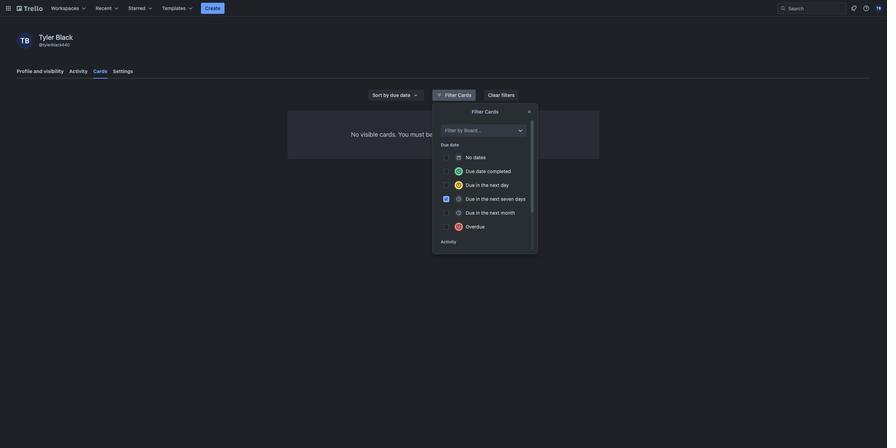 Task type: describe. For each thing, give the bounding box(es) containing it.
by for filter
[[458, 128, 463, 133]]

dates
[[474, 155, 486, 160]]

must
[[410, 131, 424, 138]]

no for no visible cards. you must be added to a card for it to appear here.
[[351, 131, 359, 138]]

open information menu image
[[863, 5, 870, 12]]

no dates
[[466, 155, 486, 160]]

filters
[[502, 92, 515, 98]]

you
[[398, 131, 409, 138]]

in for due in the next seven days
[[476, 196, 480, 202]]

cards inside button
[[458, 92, 472, 98]]

filter by board...
[[445, 128, 482, 133]]

the for month
[[481, 210, 489, 216]]

activity link
[[69, 65, 88, 78]]

templates button
[[158, 3, 197, 14]]

2 to from the left
[[494, 131, 500, 138]]

workspaces button
[[47, 3, 90, 14]]

clear filters
[[488, 92, 515, 98]]

no for no dates
[[466, 155, 472, 160]]

due date
[[441, 142, 459, 148]]

appear
[[501, 131, 521, 138]]

visibility
[[44, 68, 64, 74]]

in for due in the next day
[[476, 182, 480, 188]]

settings
[[113, 68, 133, 74]]

completed
[[487, 168, 511, 174]]

create button
[[201, 3, 225, 14]]

1 vertical spatial filter
[[472, 109, 484, 115]]

be
[[426, 131, 433, 138]]

it
[[489, 131, 492, 138]]

close popover image
[[527, 109, 532, 115]]

here.
[[522, 131, 536, 138]]

clear
[[488, 92, 500, 98]]

tyler
[[39, 33, 54, 41]]

0 horizontal spatial cards
[[93, 68, 107, 74]]

profile and visibility
[[17, 68, 64, 74]]

settings link
[[113, 65, 133, 78]]

1 to from the left
[[454, 131, 459, 138]]

and
[[34, 68, 42, 74]]

sort by due date
[[373, 92, 411, 98]]

added
[[435, 131, 452, 138]]

date for due date completed
[[476, 168, 486, 174]]

sort by due date button
[[368, 90, 424, 101]]

by for sort
[[384, 92, 389, 98]]

seven
[[501, 196, 514, 202]]

search image
[[781, 6, 786, 11]]

next for seven
[[490, 196, 500, 202]]

due for due in the next month
[[466, 210, 475, 216]]

date for due date
[[450, 142, 459, 148]]

visible
[[361, 131, 378, 138]]

overdue
[[466, 224, 485, 230]]

due in the next seven days
[[466, 196, 526, 202]]

cards.
[[380, 131, 397, 138]]

recent
[[96, 5, 112, 11]]



Task type: vqa. For each thing, say whether or not it's contained in the screenshot.
No for No visible cards. You must be added to a card for it to appear here.
yes



Task type: locate. For each thing, give the bounding box(es) containing it.
2 vertical spatial in
[[476, 210, 480, 216]]

in up overdue
[[476, 210, 480, 216]]

tyler black (tylerblack440) image left @
[[17, 33, 33, 49]]

3 next from the top
[[490, 210, 500, 216]]

2 next from the top
[[490, 196, 500, 202]]

due for due date
[[441, 142, 449, 148]]

0 horizontal spatial by
[[384, 92, 389, 98]]

1 horizontal spatial cards
[[458, 92, 472, 98]]

the
[[481, 182, 489, 188], [481, 196, 489, 202], [481, 210, 489, 216]]

in down due in the next day
[[476, 196, 480, 202]]

cards left clear
[[458, 92, 472, 98]]

1 vertical spatial by
[[458, 128, 463, 133]]

0 horizontal spatial tyler black (tylerblack440) image
[[17, 33, 33, 49]]

next left day
[[490, 182, 500, 188]]

activity
[[69, 68, 88, 74], [441, 240, 456, 245]]

0 horizontal spatial to
[[454, 131, 459, 138]]

date right due
[[400, 92, 411, 98]]

date down no visible cards. you must be added to a card for it to appear here.
[[450, 142, 459, 148]]

to
[[454, 131, 459, 138], [494, 131, 500, 138]]

0 vertical spatial no
[[351, 131, 359, 138]]

due for due date completed
[[466, 168, 475, 174]]

0 vertical spatial date
[[400, 92, 411, 98]]

the for seven
[[481, 196, 489, 202]]

3 the from the top
[[481, 210, 489, 216]]

cards
[[93, 68, 107, 74], [458, 92, 472, 98], [485, 109, 499, 115]]

1 horizontal spatial by
[[458, 128, 463, 133]]

primary element
[[0, 0, 887, 17]]

day
[[501, 182, 509, 188]]

filter cards button
[[433, 90, 476, 101]]

for
[[480, 131, 487, 138]]

next for day
[[490, 182, 500, 188]]

2 the from the top
[[481, 196, 489, 202]]

due up overdue
[[466, 210, 475, 216]]

1 horizontal spatial to
[[494, 131, 500, 138]]

next left month
[[490, 210, 500, 216]]

the down 'due date completed' on the right top of page
[[481, 182, 489, 188]]

1 horizontal spatial tyler black (tylerblack440) image
[[875, 4, 883, 12]]

sort
[[373, 92, 382, 98]]

3 in from the top
[[476, 210, 480, 216]]

due down 'due date completed' on the right top of page
[[466, 182, 475, 188]]

a
[[461, 131, 464, 138]]

templates
[[162, 5, 186, 11]]

1 vertical spatial the
[[481, 196, 489, 202]]

1 vertical spatial date
[[450, 142, 459, 148]]

due
[[390, 92, 399, 98]]

filter cards inside button
[[445, 92, 472, 98]]

@
[[39, 42, 43, 47]]

1 the from the top
[[481, 182, 489, 188]]

no
[[351, 131, 359, 138], [466, 155, 472, 160]]

to right it
[[494, 131, 500, 138]]

0 vertical spatial next
[[490, 182, 500, 188]]

0 vertical spatial the
[[481, 182, 489, 188]]

starred
[[128, 5, 145, 11]]

tyler black @ tylerblack440
[[39, 33, 73, 47]]

2 in from the top
[[476, 196, 480, 202]]

the for day
[[481, 182, 489, 188]]

1 horizontal spatial filter cards
[[472, 109, 499, 115]]

create
[[205, 5, 221, 11]]

2 vertical spatial date
[[476, 168, 486, 174]]

starred button
[[124, 3, 157, 14]]

tyler black (tylerblack440) image right open information menu image
[[875, 4, 883, 12]]

Search field
[[786, 3, 847, 14]]

the down due in the next day
[[481, 196, 489, 202]]

tylerblack440
[[43, 42, 70, 47]]

2 horizontal spatial cards
[[485, 109, 499, 115]]

1 vertical spatial cards
[[458, 92, 472, 98]]

0 vertical spatial filter
[[445, 92, 457, 98]]

0 vertical spatial activity
[[69, 68, 88, 74]]

cards right activity link
[[93, 68, 107, 74]]

0 vertical spatial tyler black (tylerblack440) image
[[875, 4, 883, 12]]

clear filters button
[[484, 90, 519, 101]]

no visible cards. you must be added to a card for it to appear here.
[[351, 131, 536, 138]]

2 vertical spatial the
[[481, 210, 489, 216]]

2 vertical spatial cards
[[485, 109, 499, 115]]

0 vertical spatial in
[[476, 182, 480, 188]]

profile and visibility link
[[17, 65, 64, 78]]

no left dates
[[466, 155, 472, 160]]

in down 'due date completed' on the right top of page
[[476, 182, 480, 188]]

0 horizontal spatial filter cards
[[445, 92, 472, 98]]

2 horizontal spatial date
[[476, 168, 486, 174]]

profile
[[17, 68, 32, 74]]

0 horizontal spatial activity
[[69, 68, 88, 74]]

1 vertical spatial activity
[[441, 240, 456, 245]]

next for month
[[490, 210, 500, 216]]

by left due
[[384, 92, 389, 98]]

0 horizontal spatial no
[[351, 131, 359, 138]]

due for due in the next seven days
[[466, 196, 475, 202]]

by
[[384, 92, 389, 98], [458, 128, 463, 133]]

in
[[476, 182, 480, 188], [476, 196, 480, 202], [476, 210, 480, 216]]

date
[[400, 92, 411, 98], [450, 142, 459, 148], [476, 168, 486, 174]]

cards down clear
[[485, 109, 499, 115]]

1 next from the top
[[490, 182, 500, 188]]

1 vertical spatial tyler black (tylerblack440) image
[[17, 33, 33, 49]]

1 horizontal spatial date
[[450, 142, 459, 148]]

due down no dates
[[466, 168, 475, 174]]

due down no visible cards. you must be added to a card for it to appear here.
[[441, 142, 449, 148]]

due date completed
[[466, 168, 511, 174]]

0 vertical spatial cards
[[93, 68, 107, 74]]

filter
[[445, 92, 457, 98], [472, 109, 484, 115], [445, 128, 456, 133]]

next left seven
[[490, 196, 500, 202]]

next
[[490, 182, 500, 188], [490, 196, 500, 202], [490, 210, 500, 216]]

1 vertical spatial next
[[490, 196, 500, 202]]

due in the next day
[[466, 182, 509, 188]]

date inside sort by due date dropdown button
[[400, 92, 411, 98]]

1 in from the top
[[476, 182, 480, 188]]

tyler black (tylerblack440) image
[[875, 4, 883, 12], [17, 33, 33, 49]]

board...
[[464, 128, 482, 133]]

1 horizontal spatial no
[[466, 155, 472, 160]]

due
[[441, 142, 449, 148], [466, 168, 475, 174], [466, 182, 475, 188], [466, 196, 475, 202], [466, 210, 475, 216]]

filter cards
[[445, 92, 472, 98], [472, 109, 499, 115]]

by left card
[[458, 128, 463, 133]]

filter inside button
[[445, 92, 457, 98]]

workspaces
[[51, 5, 79, 11]]

days
[[515, 196, 526, 202]]

card
[[466, 131, 478, 138]]

0 notifications image
[[850, 4, 858, 12]]

due down due in the next day
[[466, 196, 475, 202]]

0 vertical spatial by
[[384, 92, 389, 98]]

2 vertical spatial filter
[[445, 128, 456, 133]]

cards link
[[93, 65, 107, 79]]

due for due in the next day
[[466, 182, 475, 188]]

1 vertical spatial in
[[476, 196, 480, 202]]

in for due in the next month
[[476, 210, 480, 216]]

black
[[56, 33, 73, 41]]

recent button
[[92, 3, 123, 14]]

1 horizontal spatial activity
[[441, 240, 456, 245]]

no left visible
[[351, 131, 359, 138]]

1 vertical spatial no
[[466, 155, 472, 160]]

0 horizontal spatial date
[[400, 92, 411, 98]]

0 vertical spatial filter cards
[[445, 92, 472, 98]]

due in the next month
[[466, 210, 515, 216]]

back to home image
[[17, 3, 43, 14]]

by inside dropdown button
[[384, 92, 389, 98]]

month
[[501, 210, 515, 216]]

the up overdue
[[481, 210, 489, 216]]

2 vertical spatial next
[[490, 210, 500, 216]]

date down dates
[[476, 168, 486, 174]]

1 vertical spatial filter cards
[[472, 109, 499, 115]]

to left a
[[454, 131, 459, 138]]



